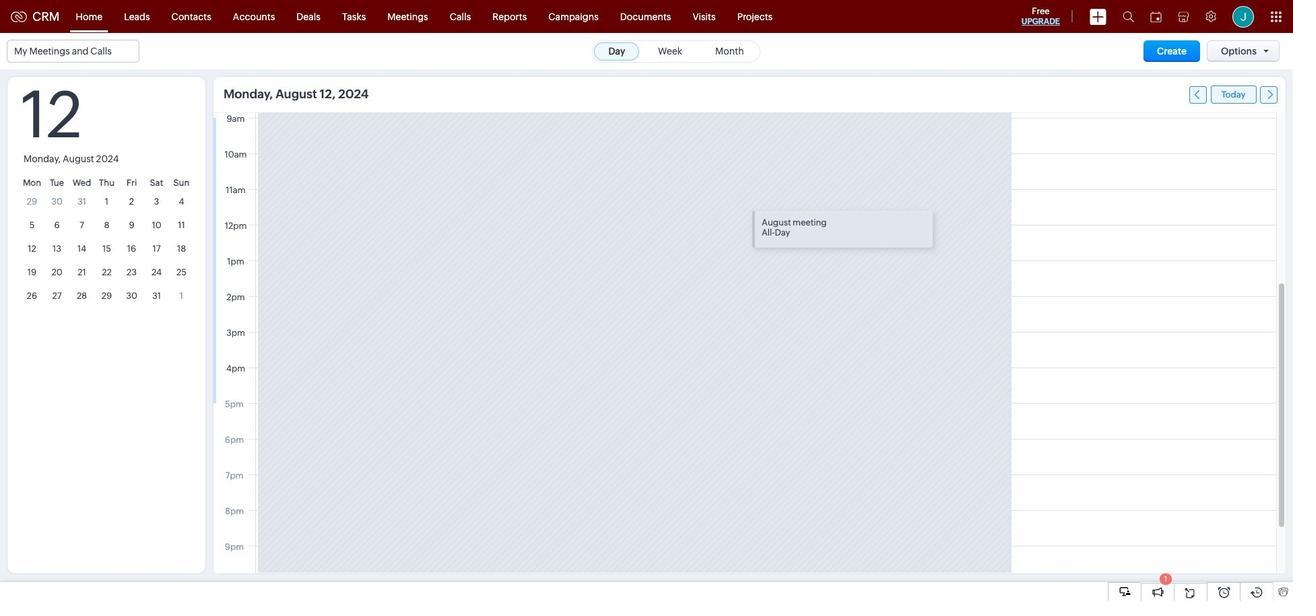 Task type: locate. For each thing, give the bounding box(es) containing it.
create menu image
[[1090, 8, 1107, 25]]

logo image
[[11, 11, 27, 22]]

calendar image
[[1151, 11, 1162, 22]]

profile element
[[1225, 0, 1262, 33]]

profile image
[[1233, 6, 1254, 27]]



Task type: describe. For each thing, give the bounding box(es) containing it.
search element
[[1115, 0, 1143, 33]]

search image
[[1123, 11, 1134, 22]]

create menu element
[[1082, 0, 1115, 33]]



Task type: vqa. For each thing, say whether or not it's contained in the screenshot.
profile element
yes



